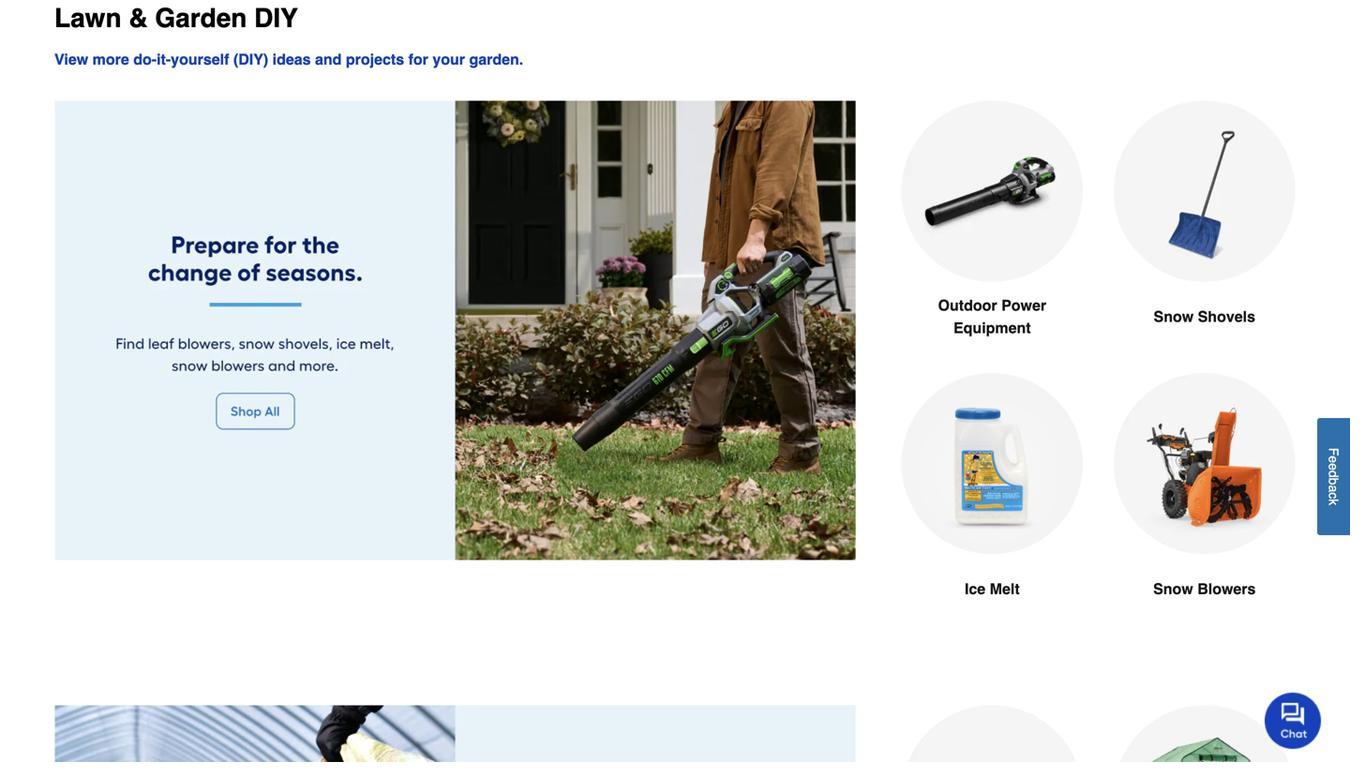 Task type: locate. For each thing, give the bounding box(es) containing it.
snow for snow shovels
[[1154, 308, 1194, 325]]

for
[[408, 51, 428, 68]]

outdoor power equipment link
[[901, 101, 1084, 373]]

ice melt
[[965, 580, 1020, 598]]

(diy)
[[233, 51, 268, 68]]

chat invite button image
[[1265, 692, 1322, 749]]

e up d
[[1326, 456, 1341, 463]]

snow left shovels
[[1154, 308, 1194, 325]]

ice melt link
[[901, 373, 1084, 646]]

k
[[1326, 499, 1341, 506]]

1 vertical spatial snow
[[1154, 580, 1194, 598]]

do-
[[133, 51, 157, 68]]

diy
[[254, 3, 298, 33]]

snow for snow blowers
[[1154, 580, 1194, 598]]

an orange and black ariens snow blower. image
[[1114, 373, 1296, 555]]

equipment
[[954, 319, 1031, 337]]

e up b at the bottom right of the page
[[1326, 463, 1341, 471]]

d
[[1326, 471, 1341, 478]]

ice
[[965, 580, 986, 598]]

blowers
[[1198, 580, 1256, 598]]

1 snow from the top
[[1154, 308, 1194, 325]]

snow shovels
[[1154, 308, 1256, 325]]

e
[[1326, 456, 1341, 463], [1326, 463, 1341, 471]]

yourself
[[171, 51, 229, 68]]

and
[[315, 51, 342, 68]]

ideas
[[273, 51, 311, 68]]

snow left blowers
[[1154, 580, 1194, 598]]

snow blowers link
[[1114, 373, 1296, 646]]

shovels
[[1198, 308, 1256, 325]]

snow
[[1154, 308, 1194, 325], [1154, 580, 1194, 598]]

2 snow from the top
[[1154, 580, 1194, 598]]

1 e from the top
[[1326, 456, 1341, 463]]

0 vertical spatial snow
[[1154, 308, 1194, 325]]

f e e d b a c k
[[1326, 448, 1341, 506]]

melt
[[990, 580, 1020, 598]]

outdoor power equipment
[[938, 297, 1047, 337]]

f
[[1326, 448, 1341, 456]]



Task type: describe. For each thing, give the bounding box(es) containing it.
protect your plants this winter with outdoor heaters, greenhouses, plant protection and more. image
[[54, 706, 856, 762]]

garden
[[155, 3, 247, 33]]

c
[[1326, 492, 1341, 499]]

prepare for the change of seasons with leaf blowers, snow shovels, ice melt, snow blowers and more. image
[[54, 101, 856, 560]]

snow blowers
[[1154, 580, 1256, 598]]

it-
[[157, 51, 171, 68]]

a d i y fire pit ring. image
[[901, 706, 1084, 762]]

view
[[54, 51, 88, 68]]

&
[[129, 3, 148, 33]]

lawn & garden diy
[[54, 3, 298, 33]]

an outdoor greenhouse with clear green walls. image
[[1114, 706, 1296, 762]]

a
[[1326, 485, 1341, 492]]

a jug of road runner ice melt. image
[[901, 373, 1084, 555]]

a blue steel snow shovel. image
[[1114, 101, 1296, 282]]

b
[[1326, 478, 1341, 485]]

projects
[[346, 51, 404, 68]]

lawn
[[54, 3, 122, 33]]

power
[[1002, 297, 1047, 314]]

your
[[433, 51, 465, 68]]

view more do-it-yourself (diy) ideas and projects for your garden. link
[[54, 51, 524, 68]]

f e e d b a c k button
[[1318, 418, 1350, 535]]

an ego 56-volt cordless leaf blower. image
[[901, 101, 1084, 282]]

garden.
[[469, 51, 524, 68]]

view more do-it-yourself (diy) ideas and projects for your garden.
[[54, 51, 524, 68]]

2 e from the top
[[1326, 463, 1341, 471]]

outdoor
[[938, 297, 997, 314]]

snow shovels link
[[1114, 101, 1296, 373]]

more
[[92, 51, 129, 68]]



Task type: vqa. For each thing, say whether or not it's contained in the screenshot.
newsroom
no



